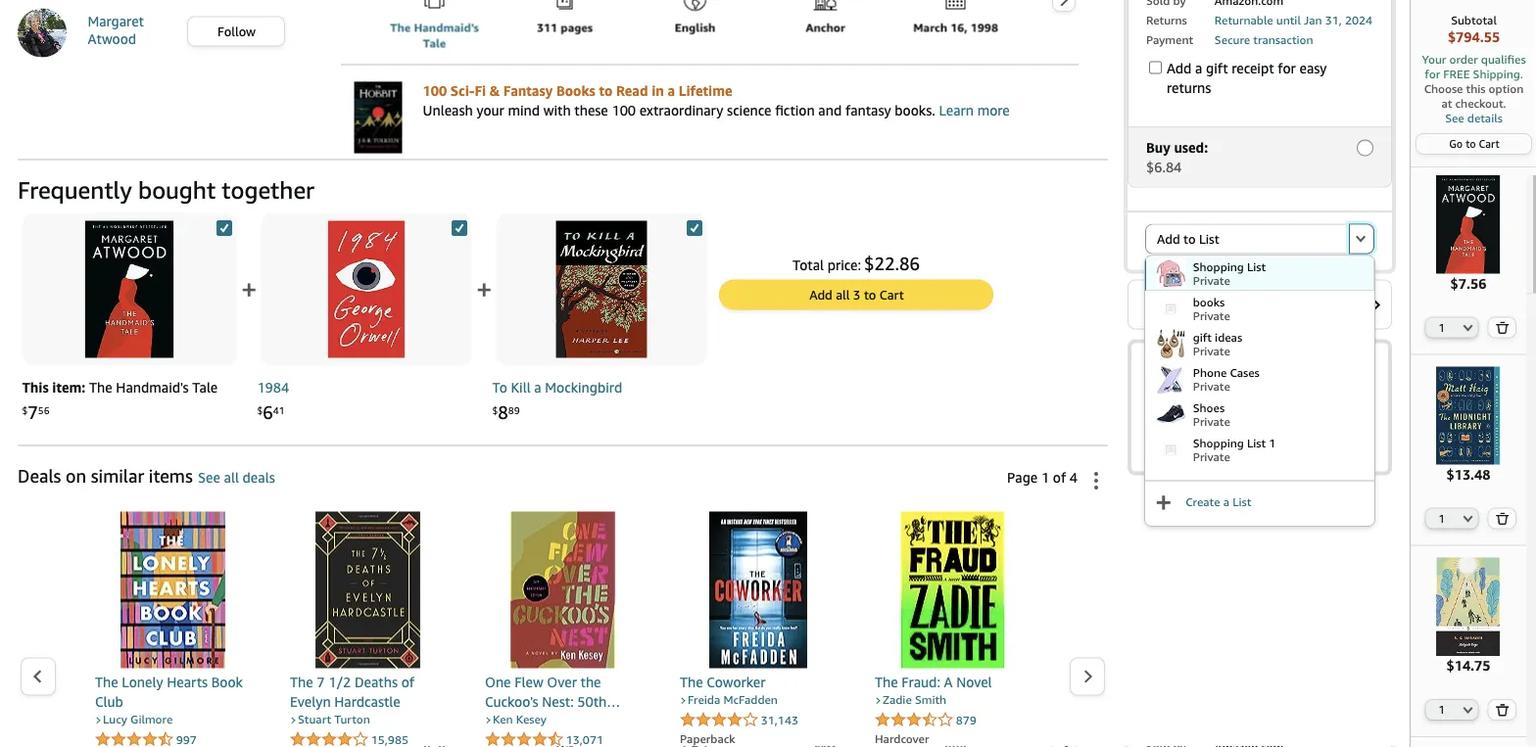 Task type: vqa. For each thing, say whether or not it's contained in the screenshot.
19,555 ratings at top right
no



Task type: locate. For each thing, give the bounding box(es) containing it.
add to list
[[1157, 231, 1219, 246]]

1 horizontal spatial +
[[476, 273, 492, 306]]

+ for 6
[[241, 273, 257, 306]]

0 horizontal spatial of
[[401, 674, 414, 690]]

private inside shopping list 1 private
[[1193, 449, 1230, 463]]

0 vertical spatial 100
[[423, 82, 447, 98]]

$ inside "to kill a mockingbird $ 8 89"
[[492, 405, 498, 416]]

1 vertical spatial 7
[[317, 674, 325, 690]]

the inside the fraud: a novel zadie smith
[[875, 674, 898, 690]]

unleash
[[423, 102, 473, 118]]

for down your
[[1425, 67, 1440, 81]]

the up freida
[[680, 674, 703, 690]]

handmaid's up sci-
[[414, 20, 479, 34]]

a right kill
[[534, 379, 541, 395]]

1 horizontal spatial cart
[[1479, 138, 1500, 150]]

0 horizontal spatial learn more link
[[939, 102, 1010, 118]]

tale left 1984
[[192, 379, 218, 395]]

1 private from the top
[[1193, 273, 1230, 287]]

to kill a mockingbird image
[[533, 221, 670, 358]]

delete image
[[1495, 512, 1510, 525], [1495, 704, 1510, 717]]

private up ideas
[[1193, 308, 1230, 322]]

0 vertical spatial add
[[1167, 60, 1192, 76]]

the inside the 7 1/2 deaths of evelyn hardcastle stuart turton
[[290, 674, 313, 690]]

1984 $ 6 41
[[257, 379, 289, 423]]

1 horizontal spatial next image
[[1083, 669, 1093, 684]]

dropdown image for $13.48
[[1463, 515, 1473, 523]]

tale inside the this item: the handmaid's tale $ 7 56
[[192, 379, 218, 395]]

$ left 56
[[22, 405, 28, 416]]

1 shopping from the top
[[1193, 259, 1244, 273]]

0 vertical spatial of
[[1053, 470, 1066, 486]]

the up 100 sci-fi & fantasy books to read in a lifetime 'image'
[[390, 20, 411, 34]]

$ left the 89
[[492, 405, 498, 416]]

list left 2
[[1247, 471, 1266, 484]]

the lonely hearts book club lucy gilmore
[[95, 674, 243, 726]]

freida
[[688, 693, 720, 707]]

1 horizontal spatial checkbox image
[[687, 220, 702, 236]]

english
[[675, 20, 716, 34]]

the 7 1/2 deaths of evelyn hardcastle link
[[290, 673, 447, 712]]

all left 3
[[836, 287, 850, 302]]

for inside your order qualifies for free shipping. choose this option at checkout. see details
[[1425, 67, 1440, 81]]

1 vertical spatial learn more link
[[1269, 440, 1340, 456]]

1 horizontal spatial learn more link
[[1269, 440, 1340, 456]]

add up the shopping list image
[[1157, 231, 1180, 246]]

gift ideas image
[[1156, 329, 1185, 358]]

1 horizontal spatial see
[[1233, 404, 1253, 419]]

private
[[1193, 273, 1230, 287], [1193, 308, 1230, 322], [1193, 343, 1230, 357], [1193, 379, 1230, 392], [1193, 414, 1230, 428], [1193, 449, 1230, 463]]

add for add a gift receipt for easy returns
[[1167, 60, 1192, 76]]

all left deals
[[224, 470, 239, 486]]

$22.86
[[864, 253, 920, 274]]

0 vertical spatial see
[[1445, 111, 1464, 125]]

None radio
[[1349, 224, 1375, 254]]

list
[[381, 0, 1537, 50], [57, 512, 1069, 748]]

the for fraud:
[[875, 674, 898, 690]]

0 vertical spatial tale
[[423, 36, 446, 49]]

the inside the lonely hearts book club lucy gilmore
[[95, 674, 118, 690]]

6 private from the top
[[1193, 449, 1230, 463]]

to up these
[[599, 82, 613, 98]]

transaction
[[1253, 32, 1313, 46]]

0 horizontal spatial next image
[[1059, 0, 1069, 7]]

handmaid's inside the handmaid's tale
[[414, 20, 479, 34]]

311
[[537, 20, 558, 34]]

0 horizontal spatial in
[[652, 82, 664, 98]]

add inside radio
[[1157, 231, 1180, 246]]

zadie smith link
[[875, 692, 947, 708]]

100 up unleash
[[423, 82, 447, 98]]

to up the shopping list image
[[1183, 231, 1196, 246]]

a up returns
[[1195, 60, 1203, 76]]

these
[[574, 102, 608, 118]]

0 horizontal spatial all
[[224, 470, 239, 486]]

next image
[[1059, 0, 1069, 7], [1083, 669, 1093, 684]]

& right fi
[[490, 82, 500, 98]]

item:
[[52, 379, 86, 395]]

jan
[[1304, 13, 1322, 26]]

the lonely hearts book club image
[[95, 512, 252, 669]]

0 horizontal spatial handmaid's
[[116, 379, 189, 395]]

dropdown image inside add to list option group
[[1356, 235, 1366, 242]]

cart down the details on the right top of page
[[1479, 138, 1500, 150]]

$14.75
[[1447, 658, 1491, 674]]

private up books
[[1193, 273, 1230, 287]]

mind
[[508, 102, 540, 118]]

in right not
[[1207, 440, 1219, 456]]

to inside radio
[[1183, 231, 1196, 246]]

1 vertical spatial add
[[1157, 231, 1180, 246]]

a left club?
[[1222, 440, 1229, 456]]

all inside deals on similar items see all deals
[[224, 470, 239, 486]]

0 horizontal spatial &
[[490, 82, 500, 98]]

all
[[836, 287, 850, 302], [224, 470, 239, 486]]

the
[[581, 674, 601, 690]]

0 horizontal spatial learn
[[939, 102, 974, 118]]

0 vertical spatial in
[[652, 82, 664, 98]]

of left 4 at the right of page
[[1053, 470, 1066, 486]]

total price: $22.86
[[793, 253, 920, 274]]

1 vertical spatial all
[[224, 470, 239, 486]]

delete image
[[1495, 321, 1510, 334]]

used
[[1191, 297, 1222, 313]]

the right item:
[[89, 379, 112, 395]]

7 left 1/2
[[317, 674, 325, 690]]

0 horizontal spatial more
[[977, 102, 1010, 118]]

the up 'zadie'
[[875, 674, 898, 690]]

learn more link up 2
[[1269, 440, 1340, 456]]

list down add to list option group
[[1247, 259, 1266, 273]]

the up evelyn at bottom left
[[290, 674, 313, 690]]

0 vertical spatial handmaid's
[[414, 20, 479, 34]]

fantasy
[[845, 102, 891, 118]]

& right the new
[[1177, 297, 1188, 313]]

the up club
[[95, 674, 118, 690]]

free
[[1443, 67, 1470, 81]]

gift down secure
[[1206, 60, 1228, 76]]

shopping list 1 private
[[1193, 435, 1276, 463]]

+
[[241, 273, 257, 306], [476, 273, 492, 306], [1155, 485, 1172, 520]]

at
[[1442, 97, 1452, 110]]

$ left 41 on the left of page
[[257, 405, 263, 416]]

1 vertical spatial see
[[1233, 404, 1253, 419]]

list containing the handmaid's tale
[[381, 0, 1537, 50]]

the inside the coworker freida mcfadden
[[680, 674, 703, 690]]

100 sci-fi & fantasy books to read in a lifetime image
[[342, 81, 415, 154]]

0 vertical spatial cart
[[1479, 138, 1500, 150]]

tale up unleash
[[423, 36, 446, 49]]

learn up 2
[[1269, 440, 1304, 456]]

frequently
[[18, 175, 132, 204]]

2 vertical spatial shopping
[[1193, 471, 1244, 484]]

2 vertical spatial add
[[809, 287, 833, 302]]

stuart
[[298, 713, 331, 726]]

zadie
[[883, 693, 912, 707]]

gilmore
[[130, 713, 173, 726]]

4 private from the top
[[1193, 379, 1230, 392]]

for left easy
[[1278, 60, 1296, 76]]

shipping.
[[1473, 67, 1523, 81]]

easy
[[1300, 60, 1327, 76]]

2 checkbox image from the left
[[687, 220, 702, 236]]

margaret atwood link
[[88, 12, 175, 53]]

1 vertical spatial of
[[401, 674, 414, 690]]

+ for a
[[476, 273, 492, 306]]

list inside shopping list private
[[1247, 259, 1266, 273]]

1 vertical spatial gift
[[1193, 330, 1212, 343]]

0 vertical spatial shopping
[[1193, 259, 1244, 273]]

learn right the books.
[[939, 102, 974, 118]]

0 vertical spatial learn
[[939, 102, 974, 118]]

89
[[508, 405, 520, 416]]

$7.56
[[1451, 275, 1487, 291]]

phone
[[1193, 365, 1227, 379]]

Add to List radio
[[1145, 224, 1349, 254]]

the for lonely
[[95, 674, 118, 690]]

anchor
[[806, 20, 845, 34]]

one
[[485, 674, 511, 690]]

5 private from the top
[[1193, 414, 1230, 428]]

list for shopping list 2
[[1247, 471, 1266, 484]]

see left clubs
[[1233, 404, 1253, 419]]

$ left "00"
[[1296, 296, 1302, 307]]

0 horizontal spatial for
[[1278, 60, 1296, 76]]

and
[[818, 102, 842, 118]]

learn
[[939, 102, 974, 118], [1269, 440, 1304, 456]]

nest:
[[542, 694, 574, 710]]

follow
[[218, 23, 256, 39]]

private up not
[[1193, 414, 1230, 428]]

100 sci-fi & fantasy books to read in a lifetime unleash your mind with these 100 extraordinary science fiction and fantasy books. learn more
[[423, 82, 1010, 118]]

gift ideas private
[[1193, 330, 1242, 357]]

3 private from the top
[[1193, 343, 1230, 357]]

1 vertical spatial handmaid's
[[116, 379, 189, 395]]

1 vertical spatial tale
[[192, 379, 218, 395]]

1 vertical spatial list
[[57, 512, 1069, 748]]

$ inside 1984 $ 6 41
[[257, 405, 263, 416]]

see clubs
[[1233, 404, 1288, 419]]

one flew over the cuckoo's nest: 50th anniversary edition image
[[485, 512, 642, 669]]

1984 link
[[257, 378, 472, 397]]

shopping up create a list link
[[1193, 471, 1244, 484]]

0 horizontal spatial 100
[[423, 82, 447, 98]]

add inside add a gift receipt for easy returns
[[1167, 60, 1192, 76]]

shopping
[[1193, 259, 1244, 273], [1193, 435, 1244, 449], [1193, 471, 1244, 484]]

shopping for shopping list 1
[[1193, 435, 1244, 449]]

13,071 link
[[485, 731, 603, 748]]

16,
[[951, 20, 968, 34]]

list up shopping list private
[[1199, 231, 1219, 246]]

0 horizontal spatial 7
[[28, 402, 38, 423]]

0 vertical spatial 7
[[28, 402, 38, 423]]

of right deaths
[[401, 674, 414, 690]]

the inside the this item: the handmaid's tale $ 7 56
[[89, 379, 112, 395]]

the inside the handmaid's tale
[[390, 20, 411, 34]]

1 vertical spatial more
[[1307, 440, 1340, 456]]

shopping inside shopping list private
[[1193, 259, 1244, 273]]

0 horizontal spatial see
[[198, 470, 220, 486]]

add
[[1167, 60, 1192, 76], [1157, 231, 1180, 246], [809, 287, 833, 302]]

more up shopping list 2 link
[[1307, 440, 1340, 456]]

cart down $22.86
[[880, 287, 904, 302]]

with
[[543, 102, 571, 118]]

1 horizontal spatial &
[[1177, 297, 1188, 313]]

the handmaid's tale link
[[390, 20, 479, 49]]

checkbox image
[[452, 220, 467, 236], [687, 220, 702, 236]]

buy
[[1146, 139, 1171, 155]]

dropdown image down $13.48
[[1463, 515, 1473, 523]]

gift left ideas
[[1193, 330, 1212, 343]]

returns
[[1167, 79, 1211, 95]]

7 down 'this'
[[28, 402, 38, 423]]

used:
[[1174, 139, 1208, 155]]

1 vertical spatial learn
[[1269, 440, 1304, 456]]

dropdown image down radio inactive image
[[1356, 235, 1366, 242]]

checkbox image
[[217, 220, 232, 236]]

7 inside the this item: the handmaid's tale $ 7 56
[[28, 402, 38, 423]]

in
[[652, 82, 664, 98], [1207, 440, 1219, 456]]

gift
[[1206, 60, 1228, 76], [1193, 330, 1212, 343]]

previous image
[[32, 669, 43, 684]]

handmaid's right item:
[[116, 379, 189, 395]]

learn more link right the books.
[[939, 102, 1010, 118]]

dropdown image down $14.75
[[1463, 706, 1473, 714]]

1 horizontal spatial all
[[836, 287, 850, 302]]

deals on similar items see all deals
[[18, 466, 275, 487]]

0 vertical spatial list
[[381, 0, 1537, 50]]

list down see clubs
[[1247, 435, 1266, 449]]

100 down the read
[[612, 102, 636, 118]]

see inside your order qualifies for free shipping. choose this option at checkout. see details
[[1445, 111, 1464, 125]]

0 horizontal spatial tale
[[192, 379, 218, 395]]

1 vertical spatial cart
[[880, 287, 904, 302]]

private up the phone on the right of the page
[[1193, 343, 1230, 357]]

Add a gift receipt for easy returns checkbox
[[1149, 61, 1162, 74]]

the 7 1/2 deaths of evelyn hardcastle image
[[290, 512, 447, 669]]

private up shoes
[[1193, 379, 1230, 392]]

details
[[1467, 111, 1503, 125]]

$
[[1296, 296, 1302, 307], [22, 405, 28, 416], [257, 405, 263, 416], [492, 405, 498, 416]]

total
[[793, 257, 824, 273]]

the fraud: a novel image
[[875, 512, 1032, 669]]

1984 image
[[298, 221, 435, 358]]

see down at
[[1445, 111, 1464, 125]]

a up 'extraordinary'
[[668, 82, 675, 98]]

dropdown image
[[1356, 235, 1366, 242], [1463, 324, 1473, 331], [1463, 515, 1473, 523], [1463, 706, 1473, 714]]

7 inside the 7 1/2 deaths of evelyn hardcastle stuart turton
[[317, 674, 325, 690]]

0 horizontal spatial +
[[241, 273, 257, 306]]

in right the read
[[652, 82, 664, 98]]

1 horizontal spatial tale
[[423, 36, 446, 49]]

pages
[[561, 20, 593, 34]]

to
[[599, 82, 613, 98], [1466, 138, 1476, 150], [1183, 231, 1196, 246], [864, 287, 876, 302]]

shopping up books
[[1193, 259, 1244, 273]]

0 horizontal spatial checkbox image
[[452, 220, 467, 236]]

0 vertical spatial &
[[490, 82, 500, 98]]

see right items
[[198, 470, 220, 486]]

list inside shopping list 1 private
[[1247, 435, 1266, 449]]

1 horizontal spatial 7
[[317, 674, 325, 690]]

shopping down shoes private
[[1193, 435, 1244, 449]]

1 horizontal spatial more
[[1307, 440, 1340, 456]]

private up shopping list 2
[[1193, 449, 1230, 463]]

2 vertical spatial see
[[198, 470, 220, 486]]

1 vertical spatial &
[[1177, 297, 1188, 313]]

1 delete image from the top
[[1495, 512, 1510, 525]]

the for handmaid's
[[390, 20, 411, 34]]

choose
[[1424, 82, 1463, 96]]

1 vertical spatial shopping
[[1193, 435, 1244, 449]]

the for 7
[[290, 674, 313, 690]]

private inside shopping list private
[[1193, 273, 1230, 287]]

1 vertical spatial next image
[[1083, 669, 1093, 684]]

add down total on the right top of page
[[809, 287, 833, 302]]

0 vertical spatial more
[[977, 102, 1010, 118]]

more inside 100 sci-fi & fantasy books to read in a lifetime unleash your mind with these 100 extraordinary science fiction and fantasy books. learn more
[[977, 102, 1010, 118]]

add up returns
[[1167, 60, 1192, 76]]

6
[[263, 402, 273, 423]]

0 vertical spatial delete image
[[1495, 512, 1510, 525]]

1 horizontal spatial for
[[1425, 67, 1440, 81]]

1 horizontal spatial 100
[[612, 102, 636, 118]]

2 horizontal spatial see
[[1445, 111, 1464, 125]]

hearts
[[167, 674, 208, 690]]

checkout.
[[1455, 97, 1506, 110]]

the handmaid's tale image
[[61, 221, 198, 358]]

more right the books.
[[977, 102, 1010, 118]]

1 checkbox image from the left
[[452, 220, 467, 236]]

31,143
[[761, 713, 798, 727]]

1 vertical spatial delete image
[[1495, 704, 1510, 717]]

subtotal $794.55
[[1448, 13, 1500, 45]]

a right create
[[1223, 496, 1230, 509]]

shopping inside shopping list 1 private
[[1193, 435, 1244, 449]]

books
[[556, 82, 595, 98]]

None submit
[[1350, 225, 1374, 253], [1489, 318, 1516, 337], [1489, 509, 1516, 529], [1489, 700, 1516, 720], [1350, 225, 1374, 253], [1489, 318, 1516, 337], [1489, 509, 1516, 529], [1489, 700, 1516, 720]]

private inside gift ideas private
[[1193, 343, 1230, 357]]

in inside 100 sci-fi & fantasy books to read in a lifetime unleash your mind with these 100 extraordinary science fiction and fantasy books. learn more
[[652, 82, 664, 98]]

56
[[38, 405, 50, 416]]

dropdown image left delete icon
[[1463, 324, 1473, 331]]

edition
[[562, 713, 606, 729]]

(360)
[[1226, 297, 1258, 313]]

books image
[[1156, 293, 1185, 323]]

on
[[66, 466, 86, 487]]

2 shopping from the top
[[1193, 435, 1244, 449]]

amazon book clubs early access image
[[1177, 357, 1343, 388]]

hardcastle
[[334, 694, 400, 710]]

1 horizontal spatial handmaid's
[[414, 20, 479, 34]]

shopping list 1 image
[[1156, 434, 1185, 464]]

2 delete image from the top
[[1495, 704, 1510, 717]]

0 vertical spatial next image
[[1059, 0, 1069, 7]]

0 vertical spatial gift
[[1206, 60, 1228, 76]]

1 vertical spatial in
[[1207, 440, 1219, 456]]

over
[[547, 674, 577, 690]]



Task type: describe. For each thing, give the bounding box(es) containing it.
fiction
[[775, 102, 815, 118]]

the midnight library: a gma book club pick (a novel) image
[[1420, 367, 1518, 465]]

list for shopping list private
[[1247, 259, 1266, 273]]

1 inside shopping list 1 private
[[1269, 435, 1276, 449]]

gift inside gift ideas private
[[1193, 330, 1212, 343]]

to right 3
[[864, 287, 876, 302]]

add for add all 3 to cart
[[809, 287, 833, 302]]

mcfadden
[[723, 693, 778, 707]]

a inside create a list link
[[1223, 496, 1230, 509]]

shopping for shopping list
[[1193, 259, 1244, 273]]

879
[[956, 713, 977, 727]]

coworker
[[707, 674, 766, 690]]

$ inside new & used (360) from $ 1 00
[[1296, 296, 1302, 307]]

list for shopping list 1 private
[[1247, 435, 1266, 449]]

handmaid's inside the this item: the handmaid's tale $ 7 56
[[116, 379, 189, 395]]

ken kesey link
[[485, 712, 547, 727]]

your
[[1422, 52, 1446, 66]]

receipt
[[1232, 60, 1274, 76]]

deals
[[243, 470, 275, 486]]

dropdown image for $7.56
[[1463, 324, 1473, 331]]

1 vertical spatial 100
[[612, 102, 636, 118]]

31,143 link
[[680, 711, 798, 730]]

$13.48
[[1447, 466, 1491, 483]]

add a gift receipt for easy returns
[[1167, 60, 1327, 95]]

the handmaid&#39;s tale image
[[1420, 175, 1518, 274]]

0 vertical spatial all
[[836, 287, 850, 302]]

2 private from the top
[[1193, 308, 1230, 322]]

extraordinary
[[639, 102, 723, 118]]

to right go
[[1466, 138, 1476, 150]]

frequently bought together
[[18, 175, 315, 204]]

list inside radio
[[1199, 231, 1219, 246]]

1 horizontal spatial in
[[1207, 440, 1219, 456]]

gift inside add a gift receipt for easy returns
[[1206, 60, 1228, 76]]

fraud:
[[902, 674, 940, 690]]

for inside add a gift receipt for easy returns
[[1278, 60, 1296, 76]]

lonely
[[122, 674, 163, 690]]

the coworker link
[[680, 673, 837, 692]]

secure transaction button
[[1215, 30, 1313, 46]]

returns
[[1146, 13, 1187, 26]]

delete image for $14.75
[[1495, 704, 1510, 717]]

paperback
[[680, 732, 735, 746]]

shopping list image
[[1156, 258, 1185, 288]]

together
[[222, 175, 315, 204]]

your
[[477, 102, 504, 118]]

1 horizontal spatial learn
[[1269, 440, 1304, 456]]

the fraud: a novel zadie smith
[[875, 674, 992, 707]]

shoes private
[[1193, 400, 1230, 428]]

secure transaction
[[1215, 32, 1313, 46]]

kill
[[511, 379, 531, 395]]

shoes
[[1193, 400, 1225, 414]]

freida mcfadden link
[[680, 692, 778, 708]]

2
[[1269, 471, 1276, 484]]

anniversary
[[485, 713, 558, 729]]

mockingbird
[[545, 379, 622, 395]]

go to cart
[[1449, 138, 1500, 150]]

phone cases image
[[1156, 364, 1185, 393]]

add to list option group
[[1145, 224, 1375, 254]]

learn inside 100 sci-fi & fantasy books to read in a lifetime unleash your mind with these 100 extraordinary science fiction and fantasy books. learn more
[[939, 102, 974, 118]]

fantasy
[[503, 82, 553, 98]]

your order qualifies for free shipping. choose this option at checkout. see details
[[1422, 52, 1526, 125]]

add for add to list
[[1157, 231, 1180, 246]]

dropdown image for $14.75
[[1463, 706, 1473, 714]]

payment
[[1146, 32, 1193, 46]]

to inside 100 sci-fi & fantasy books to read in a lifetime unleash your mind with these 100 extraordinary science fiction and fantasy books. learn more
[[599, 82, 613, 98]]

until
[[1276, 13, 1301, 26]]

31,
[[1325, 13, 1342, 26]]

$6.84
[[1146, 159, 1182, 175]]

checkbox image for 6
[[452, 220, 467, 236]]

checkbox image for a
[[687, 220, 702, 236]]

page 1 of 4
[[1007, 470, 1078, 486]]

15,985
[[371, 733, 409, 747]]

the coworker image
[[680, 512, 837, 669]]

shopping list 2 image
[[1156, 470, 1185, 499]]

option
[[1489, 82, 1524, 96]]

1984
[[257, 379, 289, 395]]

$ inside the this item: the handmaid's tale $ 7 56
[[22, 405, 28, 416]]

books
[[1193, 294, 1225, 308]]

delete image for $13.48
[[1495, 512, 1510, 525]]

879 link
[[875, 711, 977, 730]]

3 shopping from the top
[[1193, 471, 1244, 484]]

stuart turton link
[[290, 712, 370, 727]]

the lonely hearts book club link
[[95, 673, 252, 712]]

of inside the 7 1/2 deaths of evelyn hardcastle stuart turton
[[401, 674, 414, 690]]

shoes image
[[1156, 399, 1185, 429]]

ken
[[493, 713, 513, 726]]

2024
[[1345, 13, 1373, 26]]

& inside new & used (360) from $ 1 00
[[1177, 297, 1188, 313]]

this
[[22, 379, 49, 395]]

novel
[[956, 674, 992, 690]]

Add to List submit
[[1146, 225, 1349, 253]]

malgudi days (penguin classics) image
[[1420, 558, 1518, 656]]

to
[[492, 379, 507, 395]]

list containing the lonely hearts book club
[[57, 512, 1069, 748]]

not
[[1180, 440, 1203, 456]]

returnable until jan 31, 2024 payment
[[1146, 13, 1373, 46]]

follow button
[[188, 17, 284, 45]]

4
[[1070, 470, 1078, 486]]

the for coworker
[[680, 674, 703, 690]]

shopping list private
[[1193, 259, 1266, 287]]

to kill a mockingbird $ 8 89
[[492, 379, 622, 423]]

go to cart link
[[1417, 134, 1531, 154]]

march 16, 1998
[[913, 20, 998, 34]]

cuckoo's
[[485, 694, 539, 710]]

private inside the phone cases private
[[1193, 379, 1230, 392]]

311 pages
[[537, 20, 593, 34]]

radio inactive image
[[1357, 140, 1374, 156]]

the 7 1/2 deaths of evelyn hardcastle stuart turton
[[290, 674, 414, 726]]

a inside 100 sci-fi & fantasy books to read in a lifetime unleash your mind with these 100 extraordinary science fiction and fantasy books. learn more
[[668, 82, 675, 98]]

a inside add a gift receipt for easy returns
[[1195, 60, 1203, 76]]

create
[[1186, 496, 1220, 509]]

0 vertical spatial learn more link
[[939, 102, 1010, 118]]

margaret
[[88, 13, 144, 29]]

list down shopping list 2
[[1233, 496, 1251, 509]]

this
[[1466, 82, 1486, 96]]

& inside 100 sci-fi & fantasy books to read in a lifetime unleash your mind with these 100 extraordinary science fiction and fantasy books. learn more
[[490, 82, 500, 98]]

tale inside the handmaid's tale
[[423, 36, 446, 49]]

items
[[149, 466, 193, 487]]

0 horizontal spatial cart
[[880, 287, 904, 302]]

book
[[211, 674, 243, 690]]

one flew over the cuckoo's nest: 50th anniversary edition
[[485, 674, 607, 729]]

new
[[1146, 297, 1174, 313]]

3
[[853, 287, 861, 302]]

see inside deals on similar items see all deals
[[198, 470, 220, 486]]

Add all 3 to Cart submit
[[720, 281, 992, 309]]

cases
[[1230, 365, 1260, 379]]

2 horizontal spatial +
[[1155, 485, 1172, 520]]

see details link
[[1421, 111, 1527, 125]]

00
[[1311, 296, 1322, 307]]

1 horizontal spatial of
[[1053, 470, 1066, 486]]

add all 3 to cart
[[809, 287, 904, 302]]

see all deals link
[[198, 470, 275, 486]]

a inside "to kill a mockingbird $ 8 89"
[[534, 379, 541, 395]]

create a list
[[1186, 496, 1251, 509]]

ideas
[[1215, 330, 1242, 343]]



